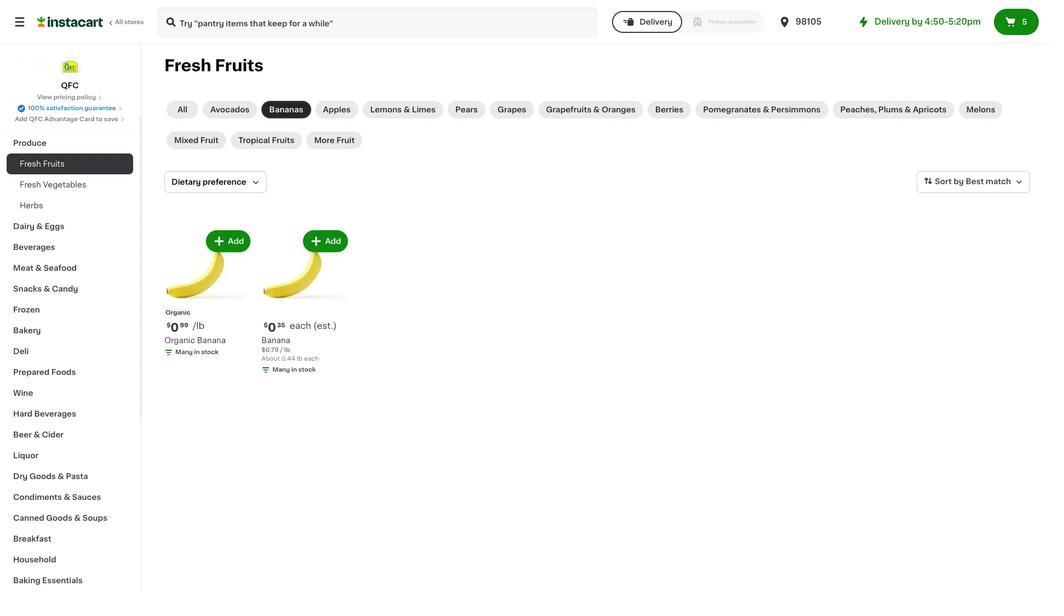 Task type: describe. For each thing, give the bounding box(es) containing it.
snacks & candy
[[13, 285, 78, 293]]

preference
[[203, 178, 246, 186]]

hard beverages link
[[7, 404, 133, 424]]

dietary preference button
[[164, 171, 267, 193]]

0 horizontal spatial stock
[[201, 349, 219, 355]]

& for persimmons
[[763, 106, 770, 113]]

98105 button
[[779, 7, 844, 37]]

mixed fruit link
[[167, 132, 226, 149]]

match
[[986, 178, 1012, 185]]

dietary preference
[[172, 178, 246, 186]]

1 vertical spatial fruits
[[272, 137, 295, 144]]

0 vertical spatial beverages
[[13, 243, 55, 251]]

grapefruits & oranges link
[[539, 101, 644, 118]]

snacks
[[13, 285, 42, 293]]

organic for organic
[[166, 310, 190, 316]]

& for seafood
[[35, 264, 42, 272]]

lemons & limes link
[[363, 101, 444, 118]]

best
[[966, 178, 984, 185]]

to
[[96, 116, 102, 122]]

bananas link
[[262, 101, 311, 118]]

avocados
[[211, 106, 250, 113]]

0 horizontal spatial add
[[15, 116, 27, 122]]

vegetables
[[43, 181, 86, 189]]

save
[[104, 116, 118, 122]]

view pricing policy
[[37, 94, 96, 100]]

prepared
[[13, 368, 50, 376]]

0 vertical spatial many
[[175, 349, 193, 355]]

liquor link
[[7, 445, 133, 466]]

1 horizontal spatial stock
[[299, 367, 316, 373]]

grapes
[[498, 106, 527, 113]]

service type group
[[612, 11, 765, 33]]

buy it again link
[[7, 30, 133, 52]]

delivery for delivery by 4:50-5:20pm
[[875, 18, 910, 26]]

sauces
[[72, 493, 101, 501]]

canned goods & soups
[[13, 514, 107, 522]]

goods for dry
[[29, 473, 56, 480]]

liquor
[[13, 452, 38, 459]]

& for oranges
[[594, 106, 600, 113]]

0 vertical spatial fresh
[[164, 58, 211, 73]]

buy
[[31, 37, 46, 44]]

breakfast link
[[7, 529, 133, 549]]

add for each (est.)
[[325, 237, 341, 245]]

produce link
[[7, 133, 133, 154]]

household link
[[7, 549, 133, 570]]

hard
[[13, 410, 32, 418]]

mixed
[[174, 137, 199, 144]]

canned
[[13, 514, 44, 522]]

pomegranates & persimmons
[[704, 106, 821, 113]]

wine link
[[7, 383, 133, 404]]

lemons & limes
[[370, 106, 436, 113]]

soups
[[83, 514, 107, 522]]

stores
[[124, 19, 144, 25]]

bakery
[[13, 327, 41, 334]]

$ 0 35 each (est.)
[[264, 321, 337, 334]]

1 horizontal spatial lb
[[297, 356, 303, 362]]

mixed fruit
[[174, 137, 219, 144]]

5 button
[[995, 9, 1040, 35]]

banana $0.79 / lb about 0.44 lb each
[[262, 337, 319, 362]]

/
[[280, 347, 283, 353]]

breakfast
[[13, 535, 51, 543]]

$0.35 each (estimated) element
[[262, 321, 350, 335]]

frozen
[[13, 306, 40, 314]]

delivery for delivery
[[640, 18, 673, 26]]

$0.79
[[262, 347, 279, 353]]

thanksgiving link
[[7, 112, 133, 133]]

& inside canned goods & soups 'link'
[[74, 514, 81, 522]]

all link
[[167, 101, 198, 118]]

tropical fruits
[[238, 137, 295, 144]]

pricing
[[54, 94, 75, 100]]

& inside peaches, plums & apricots link
[[905, 106, 912, 113]]

beverages link
[[7, 237, 133, 258]]

qfc inside 'link'
[[61, 82, 79, 89]]

& inside dry goods & pasta link
[[58, 473, 64, 480]]

0 horizontal spatial in
[[194, 349, 200, 355]]

condiments & sauces link
[[7, 487, 133, 508]]

qfc link
[[59, 57, 80, 91]]

1 banana from the left
[[197, 337, 226, 344]]

sort by
[[935, 178, 964, 185]]

cider
[[42, 431, 64, 439]]

5:20pm
[[949, 18, 981, 26]]

1 horizontal spatial fresh fruits
[[164, 58, 264, 73]]

seafood
[[44, 264, 77, 272]]

banana inside banana $0.79 / lb about 0.44 lb each
[[262, 337, 290, 344]]

fresh vegetables
[[20, 181, 86, 189]]

beer
[[13, 431, 32, 439]]

sort
[[935, 178, 952, 185]]

essentials
[[42, 577, 83, 584]]

deli link
[[7, 341, 133, 362]]

each inside the $ 0 35 each (est.)
[[290, 321, 311, 330]]

satisfaction
[[46, 105, 83, 111]]

more fruit
[[314, 137, 355, 144]]

add button for each (est.)
[[305, 231, 347, 251]]

dairy & eggs link
[[7, 216, 133, 237]]

1 horizontal spatial fruits
[[215, 58, 264, 73]]

tropical
[[238, 137, 270, 144]]

& for candy
[[44, 285, 50, 293]]

condiments & sauces
[[13, 493, 101, 501]]

instacart logo image
[[37, 15, 103, 29]]

0.44
[[282, 356, 295, 362]]

beer & cider
[[13, 431, 64, 439]]

prepared foods
[[13, 368, 76, 376]]

plums
[[879, 106, 903, 113]]

snacks & candy link
[[7, 279, 133, 299]]

add qfc advantage card to save link
[[15, 115, 125, 124]]

pomegranates & persimmons link
[[696, 101, 829, 118]]

it
[[48, 37, 54, 44]]

peaches, plums & apricots
[[841, 106, 947, 113]]



Task type: locate. For each thing, give the bounding box(es) containing it.
stock
[[201, 349, 219, 355], [299, 367, 316, 373]]

all left the stores at the top
[[115, 19, 123, 25]]

delivery inside delivery by 4:50-5:20pm link
[[875, 18, 910, 26]]

beverages
[[13, 243, 55, 251], [34, 410, 76, 418]]

& left candy
[[44, 285, 50, 293]]

& left oranges
[[594, 106, 600, 113]]

2 horizontal spatial add
[[325, 237, 341, 245]]

None search field
[[157, 7, 598, 37]]

1 horizontal spatial fruit
[[337, 137, 355, 144]]

0 left 99
[[171, 322, 179, 334]]

0 vertical spatial in
[[194, 349, 200, 355]]

qfc logo image
[[59, 57, 80, 78]]

$ left 35
[[264, 323, 268, 329]]

delivery by 4:50-5:20pm link
[[857, 15, 981, 29]]

0 horizontal spatial add button
[[207, 231, 250, 251]]

0
[[171, 322, 179, 334], [268, 322, 276, 334]]

fresh fruits up avocados link at top
[[164, 58, 264, 73]]

2 banana from the left
[[262, 337, 290, 344]]

1 vertical spatial all
[[178, 106, 188, 113]]

1 vertical spatial many
[[273, 367, 290, 373]]

1 vertical spatial beverages
[[34, 410, 76, 418]]

fruits
[[215, 58, 264, 73], [272, 137, 295, 144], [43, 160, 65, 168]]

qfc down 100%
[[29, 116, 43, 122]]

4:50-
[[925, 18, 949, 26]]

each right 35
[[290, 321, 311, 330]]

0 vertical spatial goods
[[29, 473, 56, 480]]

by for delivery
[[912, 18, 923, 26]]

dietary
[[172, 178, 201, 186]]

1 0 from the left
[[171, 322, 179, 334]]

many down organic banana
[[175, 349, 193, 355]]

banana down $0.99 per pound element
[[197, 337, 226, 344]]

2 vertical spatial fruits
[[43, 160, 65, 168]]

bananas
[[269, 106, 303, 113]]

dairy & eggs
[[13, 223, 64, 230]]

0 horizontal spatial 0
[[171, 322, 179, 334]]

grapes link
[[490, 101, 534, 118]]

meat
[[13, 264, 33, 272]]

0 vertical spatial all
[[115, 19, 123, 25]]

0 vertical spatial lb
[[284, 347, 290, 353]]

goods inside canned goods & soups 'link'
[[46, 514, 72, 522]]

tropical fruits link
[[231, 132, 302, 149]]

melons
[[967, 106, 996, 113]]

& left sauces
[[64, 493, 70, 501]]

many in stock down organic banana
[[175, 349, 219, 355]]

best match
[[966, 178, 1012, 185]]

beverages down dairy & eggs
[[13, 243, 55, 251]]

0 horizontal spatial delivery
[[640, 18, 673, 26]]

0 horizontal spatial $
[[167, 323, 171, 329]]

by for sort
[[954, 178, 964, 185]]

$ inside the $ 0 35 each (est.)
[[264, 323, 268, 329]]

produce
[[13, 139, 47, 147]]

& for eggs
[[36, 223, 43, 230]]

0 horizontal spatial fresh fruits
[[20, 160, 65, 168]]

0 vertical spatial fruits
[[215, 58, 264, 73]]

& inside grapefruits & oranges link
[[594, 106, 600, 113]]

1 horizontal spatial all
[[178, 106, 188, 113]]

beverages up cider
[[34, 410, 76, 418]]

lists link
[[7, 52, 133, 73]]

fruit
[[200, 137, 219, 144], [337, 137, 355, 144]]

0 vertical spatial stock
[[201, 349, 219, 355]]

0 horizontal spatial product group
[[164, 228, 253, 359]]

lb right 0.44
[[297, 356, 303, 362]]

$ inside $ 0 99 /lb
[[167, 323, 171, 329]]

& right the meat
[[35, 264, 42, 272]]

100%
[[28, 105, 45, 111]]

guarantee
[[84, 105, 116, 111]]

1 vertical spatial organic
[[164, 337, 195, 344]]

buy it again
[[31, 37, 77, 44]]

0 for each (est.)
[[268, 322, 276, 334]]

$ for /lb
[[167, 323, 171, 329]]

by
[[912, 18, 923, 26], [954, 178, 964, 185]]

1 horizontal spatial many
[[273, 367, 290, 373]]

melons link
[[959, 101, 1004, 118]]

1 product group from the left
[[164, 228, 253, 359]]

1 vertical spatial stock
[[299, 367, 316, 373]]

2 add button from the left
[[305, 231, 347, 251]]

$
[[167, 323, 171, 329], [264, 323, 268, 329]]

about
[[262, 356, 280, 362]]

goods for canned
[[46, 514, 72, 522]]

1 horizontal spatial $
[[264, 323, 268, 329]]

1 vertical spatial qfc
[[29, 116, 43, 122]]

add for /lb
[[228, 237, 244, 245]]

candy
[[52, 285, 78, 293]]

2 $ from the left
[[264, 323, 268, 329]]

product group
[[164, 228, 253, 359], [262, 228, 350, 377]]

lb
[[284, 347, 290, 353], [297, 356, 303, 362]]

1 horizontal spatial qfc
[[61, 82, 79, 89]]

fruit for more fruit
[[337, 137, 355, 144]]

2 fruit from the left
[[337, 137, 355, 144]]

pasta
[[66, 473, 88, 480]]

beer & cider link
[[7, 424, 133, 445]]

berries link
[[648, 101, 692, 118]]

goods
[[29, 473, 56, 480], [46, 514, 72, 522]]

meat & seafood link
[[7, 258, 133, 279]]

all stores link
[[37, 7, 145, 37]]

fruit right 'more'
[[337, 137, 355, 144]]

view
[[37, 94, 52, 100]]

fresh for fresh fruits link
[[20, 160, 41, 168]]

0 vertical spatial fresh fruits
[[164, 58, 264, 73]]

& inside "pomegranates & persimmons" link
[[763, 106, 770, 113]]

Best match Sort by field
[[917, 171, 1031, 193]]

& left pasta
[[58, 473, 64, 480]]

fresh fruits up fresh vegetables
[[20, 160, 65, 168]]

goods up condiments
[[29, 473, 56, 480]]

1 vertical spatial lb
[[297, 356, 303, 362]]

1 horizontal spatial by
[[954, 178, 964, 185]]

0 horizontal spatial fruit
[[200, 137, 219, 144]]

fruits up fresh vegetables
[[43, 160, 65, 168]]

lb right the /
[[284, 347, 290, 353]]

2 product group from the left
[[262, 228, 350, 377]]

1 vertical spatial goods
[[46, 514, 72, 522]]

0 left 35
[[268, 322, 276, 334]]

fresh for fresh vegetables link
[[20, 181, 41, 189]]

& inside meat & seafood 'link'
[[35, 264, 42, 272]]

berries
[[656, 106, 684, 113]]

organic banana
[[164, 337, 226, 344]]

frozen link
[[7, 299, 133, 320]]

banana
[[197, 337, 226, 344], [262, 337, 290, 344]]

& left eggs
[[36, 223, 43, 230]]

hard beverages
[[13, 410, 76, 418]]

in down 0.44
[[291, 367, 297, 373]]

& left persimmons
[[763, 106, 770, 113]]

organic up 99
[[166, 310, 190, 316]]

0 horizontal spatial many in stock
[[175, 349, 219, 355]]

grapefruits & oranges
[[546, 106, 636, 113]]

herbs
[[20, 202, 43, 209]]

fresh vegetables link
[[7, 174, 133, 195]]

& for sauces
[[64, 493, 70, 501]]

0 horizontal spatial qfc
[[29, 116, 43, 122]]

1 vertical spatial fresh fruits
[[20, 160, 65, 168]]

in down organic banana
[[194, 349, 200, 355]]

add
[[15, 116, 27, 122], [228, 237, 244, 245], [325, 237, 341, 245]]

& for limes
[[404, 106, 410, 113]]

& inside the snacks & candy 'link'
[[44, 285, 50, 293]]

by left 4:50-
[[912, 18, 923, 26]]

1 vertical spatial many in stock
[[273, 367, 316, 373]]

1 vertical spatial by
[[954, 178, 964, 185]]

& inside beer & cider link
[[34, 431, 40, 439]]

all for all stores
[[115, 19, 123, 25]]

banana up the /
[[262, 337, 290, 344]]

dairy
[[13, 223, 34, 230]]

qfc up view pricing policy link
[[61, 82, 79, 89]]

goods down condiments & sauces on the bottom left of the page
[[46, 514, 72, 522]]

fresh down the produce
[[20, 160, 41, 168]]

each inside banana $0.79 / lb about 0.44 lb each
[[304, 356, 319, 362]]

1 vertical spatial each
[[304, 356, 319, 362]]

household
[[13, 556, 56, 564]]

100% satisfaction guarantee
[[28, 105, 116, 111]]

bakery link
[[7, 320, 133, 341]]

delivery inside delivery button
[[640, 18, 673, 26]]

all
[[115, 19, 123, 25], [178, 106, 188, 113]]

0 vertical spatial many in stock
[[175, 349, 219, 355]]

1 vertical spatial in
[[291, 367, 297, 373]]

0 inside $ 0 99 /lb
[[171, 322, 179, 334]]

organic down $ 0 99 /lb
[[164, 337, 195, 344]]

oranges
[[602, 106, 636, 113]]

by right "sort" at the top right of the page
[[954, 178, 964, 185]]

delivery by 4:50-5:20pm
[[875, 18, 981, 26]]

pears link
[[448, 101, 486, 118]]

delivery button
[[612, 11, 683, 33]]

0 horizontal spatial fruits
[[43, 160, 65, 168]]

lists
[[31, 59, 50, 66]]

& for cider
[[34, 431, 40, 439]]

0 horizontal spatial banana
[[197, 337, 226, 344]]

2 0 from the left
[[268, 322, 276, 334]]

many in stock down 0.44
[[273, 367, 316, 373]]

0 horizontal spatial lb
[[284, 347, 290, 353]]

by inside field
[[954, 178, 964, 185]]

all up mixed
[[178, 106, 188, 113]]

fruit right mixed
[[200, 137, 219, 144]]

more
[[314, 137, 335, 144]]

dry goods & pasta link
[[7, 466, 133, 487]]

peaches,
[[841, 106, 877, 113]]

& inside lemons & limes link
[[404, 106, 410, 113]]

fruits right 'tropical'
[[272, 137, 295, 144]]

fresh fruits link
[[7, 154, 133, 174]]

1 horizontal spatial in
[[291, 367, 297, 373]]

& inside condiments & sauces 'link'
[[64, 493, 70, 501]]

1 vertical spatial fresh
[[20, 160, 41, 168]]

& right beer
[[34, 431, 40, 439]]

stock down banana $0.79 / lb about 0.44 lb each
[[299, 367, 316, 373]]

& left the soups
[[74, 514, 81, 522]]

2 vertical spatial fresh
[[20, 181, 41, 189]]

100% satisfaction guarantee button
[[17, 102, 123, 113]]

1 horizontal spatial add button
[[305, 231, 347, 251]]

stock down organic banana
[[201, 349, 219, 355]]

99
[[180, 323, 188, 329]]

1 horizontal spatial 0
[[268, 322, 276, 334]]

canned goods & soups link
[[7, 508, 133, 529]]

0 vertical spatial qfc
[[61, 82, 79, 89]]

add button for /lb
[[207, 231, 250, 251]]

fruits up avocados
[[215, 58, 264, 73]]

organic for organic banana
[[164, 337, 195, 344]]

0 horizontal spatial all
[[115, 19, 123, 25]]

fruit for mixed fruit
[[200, 137, 219, 144]]

$0.99 per pound element
[[164, 321, 253, 335]]

1 horizontal spatial delivery
[[875, 18, 910, 26]]

all stores
[[115, 19, 144, 25]]

2 horizontal spatial fruits
[[272, 137, 295, 144]]

0 for /lb
[[171, 322, 179, 334]]

prepared foods link
[[7, 362, 133, 383]]

1 horizontal spatial product group
[[262, 228, 350, 377]]

1 horizontal spatial add
[[228, 237, 244, 245]]

0 vertical spatial each
[[290, 321, 311, 330]]

$ left 99
[[167, 323, 171, 329]]

many down 0.44
[[273, 367, 290, 373]]

Search field
[[158, 8, 597, 36]]

0 inside the $ 0 35 each (est.)
[[268, 322, 276, 334]]

1 fruit from the left
[[200, 137, 219, 144]]

avocados link
[[203, 101, 257, 118]]

fresh up the all link
[[164, 58, 211, 73]]

meat & seafood
[[13, 264, 77, 272]]

& right plums
[[905, 106, 912, 113]]

0 vertical spatial organic
[[166, 310, 190, 316]]

apples link
[[316, 101, 358, 118]]

& left limes
[[404, 106, 410, 113]]

1 $ from the left
[[167, 323, 171, 329]]

each right 0.44
[[304, 356, 319, 362]]

recipes link
[[7, 91, 133, 112]]

1 horizontal spatial banana
[[262, 337, 290, 344]]

recipes
[[13, 98, 45, 105]]

1 add button from the left
[[207, 231, 250, 251]]

foods
[[51, 368, 76, 376]]

baking
[[13, 577, 40, 584]]

0 horizontal spatial many
[[175, 349, 193, 355]]

& inside dairy & eggs link
[[36, 223, 43, 230]]

goods inside dry goods & pasta link
[[29, 473, 56, 480]]

all for all
[[178, 106, 188, 113]]

fresh up herbs
[[20, 181, 41, 189]]

0 horizontal spatial by
[[912, 18, 923, 26]]

$ for each (est.)
[[264, 323, 268, 329]]

pomegranates
[[704, 106, 761, 113]]

many in stock
[[175, 349, 219, 355], [273, 367, 316, 373]]

1 horizontal spatial many in stock
[[273, 367, 316, 373]]

0 vertical spatial by
[[912, 18, 923, 26]]



Task type: vqa. For each thing, say whether or not it's contained in the screenshot.
fresh fruits link
yes



